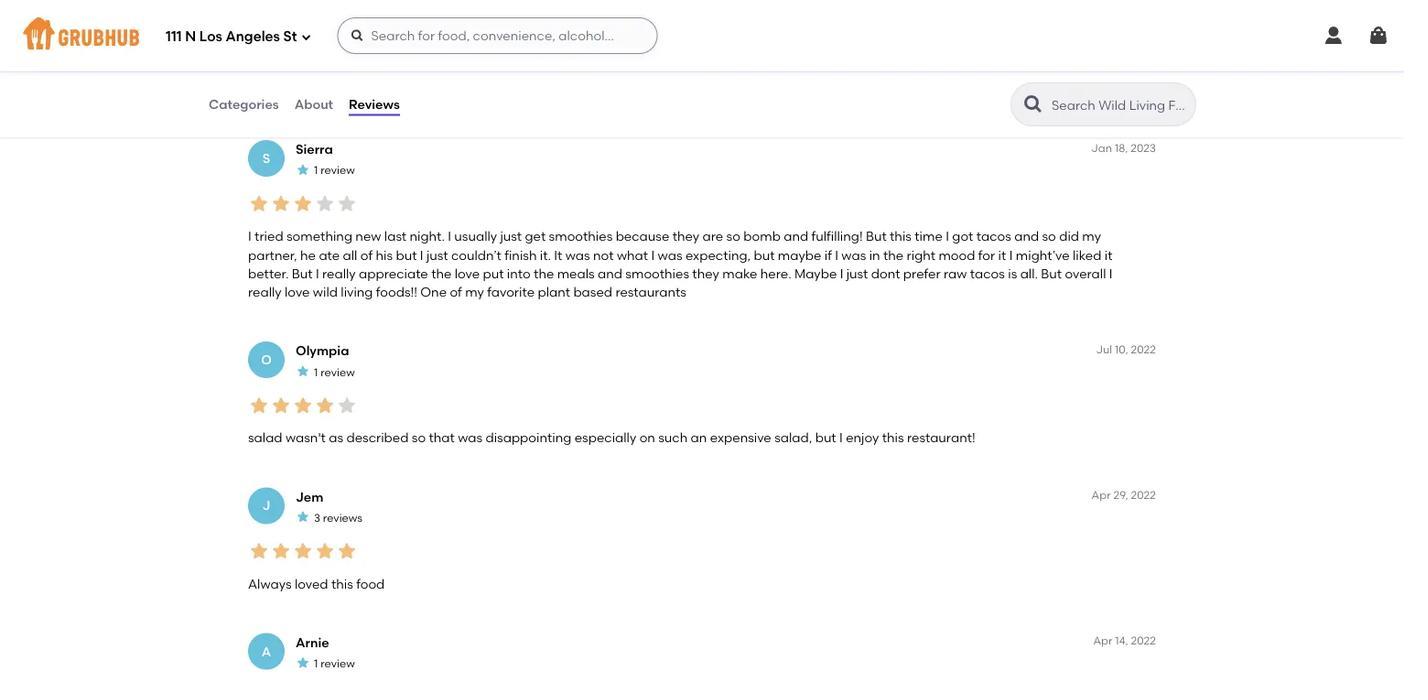 Task type: vqa. For each thing, say whether or not it's contained in the screenshot.
Boba,
no



Task type: locate. For each thing, give the bounding box(es) containing it.
0 horizontal spatial but
[[396, 248, 417, 263]]

0 horizontal spatial the
[[431, 266, 452, 282]]

1 horizontal spatial food
[[356, 576, 385, 592]]

ate
[[319, 248, 340, 263]]

but down might've
[[1041, 266, 1062, 282]]

1 2022 from the top
[[1131, 343, 1156, 356]]

and
[[717, 83, 742, 99], [784, 229, 809, 244], [1015, 229, 1039, 244], [598, 266, 623, 282]]

1 vertical spatial tacos
[[970, 266, 1005, 282]]

0 horizontal spatial of
[[361, 248, 373, 263]]

my down 'put'
[[465, 285, 484, 300]]

i up wild
[[316, 266, 319, 282]]

love down couldn't
[[455, 266, 480, 282]]

1 down olympia
[[314, 366, 318, 379]]

favorite
[[487, 285, 535, 300]]

smoothies up restaurants in the top of the page
[[626, 266, 689, 282]]

new
[[356, 229, 381, 244]]

warm.
[[554, 83, 593, 99]]

0 vertical spatial smoothies
[[549, 229, 613, 244]]

1 for sierra
[[314, 164, 318, 177]]

i right what
[[651, 248, 655, 263]]

the left driver
[[596, 83, 619, 99]]

got
[[953, 229, 974, 244]]

appreciate
[[359, 266, 428, 282]]

smoothies up it
[[549, 229, 613, 244]]

and up the maybe
[[784, 229, 809, 244]]

0 vertical spatial my
[[1083, 229, 1102, 244]]

1 horizontal spatial of
[[450, 285, 462, 300]]

reviews button
[[348, 71, 401, 137]]

review for sierra
[[321, 164, 355, 177]]

1 horizontal spatial my
[[1083, 229, 1102, 244]]

search icon image
[[1023, 93, 1045, 115]]

2 horizontal spatial the
[[596, 83, 619, 99]]

1 horizontal spatial the
[[396, 83, 419, 99]]

love left wild
[[285, 285, 310, 300]]

this up right
[[890, 229, 912, 244]]

review
[[321, 18, 355, 32], [321, 164, 355, 177], [321, 366, 355, 379], [321, 657, 355, 670]]

usually
[[454, 229, 497, 244]]

just up finish
[[500, 229, 522, 244]]

courteous.
[[745, 83, 811, 99]]

1 review for arnie
[[314, 657, 355, 670]]

2 horizontal spatial but
[[1041, 266, 1062, 282]]

about
[[295, 96, 333, 112]]

st
[[283, 28, 297, 45]]

the down it.
[[534, 266, 554, 282]]

2022 right 29,
[[1131, 489, 1156, 502]]

apr left 29,
[[1092, 489, 1111, 502]]

review for olympia
[[321, 366, 355, 379]]

just down night.
[[427, 248, 448, 263]]

1 horizontal spatial it
[[1105, 248, 1113, 263]]

i
[[248, 229, 252, 244], [448, 229, 451, 244], [946, 229, 949, 244], [420, 248, 424, 263], [651, 248, 655, 263], [835, 248, 839, 263], [1010, 248, 1013, 263], [316, 266, 319, 282], [840, 266, 844, 282], [1110, 266, 1113, 282], [840, 430, 843, 446]]

but right salad,
[[816, 430, 837, 446]]

so right the "are"
[[727, 229, 741, 244]]

about button
[[294, 71, 334, 137]]

they left the "are"
[[673, 229, 700, 244]]

i right if
[[835, 248, 839, 263]]

0 vertical spatial this
[[890, 229, 912, 244]]

it right liked at the right of page
[[1105, 248, 1113, 263]]

0 vertical spatial 2022
[[1131, 343, 1156, 356]]

it right for
[[999, 248, 1007, 263]]

my up liked at the right of page
[[1083, 229, 1102, 244]]

1
[[314, 18, 318, 32], [314, 164, 318, 177], [314, 366, 318, 379], [314, 657, 318, 670]]

but down the he at top left
[[292, 266, 313, 282]]

smoothies
[[549, 229, 613, 244], [626, 266, 689, 282]]

salad
[[248, 430, 283, 446]]

4 1 from the top
[[314, 657, 318, 670]]

0 horizontal spatial really
[[248, 285, 282, 300]]

an
[[691, 430, 707, 446]]

food down st on the top left
[[274, 83, 303, 99]]

fulfilling!
[[812, 229, 863, 244]]

this inside i tried something new last night. i usually just get smoothies because they are so bomb and fulfilling! but this time i got tacos and so did my partner, he ate all of his but i just couldn't finish it. it was not what i was expecting, but maybe if i was in the right mood for it i might've liked it better. but i really appreciate the love put into the meals and smoothies they make here. maybe i just dont prefer raw tacos is all. but overall i really love wild living foods!! one of my favorite plant based restaurants
[[890, 229, 912, 244]]

were
[[498, 83, 528, 99]]

svg image
[[1323, 25, 1345, 47], [1368, 25, 1390, 47], [350, 28, 365, 43], [301, 32, 312, 43]]

2 1 review from the top
[[314, 164, 355, 177]]

1 review right st on the top left
[[314, 18, 355, 32]]

1 horizontal spatial smoothies
[[626, 266, 689, 282]]

the right in
[[884, 248, 904, 263]]

review down the arnie
[[321, 657, 355, 670]]

1 vertical spatial my
[[465, 285, 484, 300]]

so left that
[[412, 430, 426, 446]]

1 down the arnie
[[314, 657, 318, 670]]

bomb
[[744, 229, 781, 244]]

2 1 from the top
[[314, 164, 318, 177]]

they
[[673, 229, 700, 244], [693, 266, 720, 282]]

of right "one"
[[450, 285, 462, 300]]

i tried something new last night. i usually just get smoothies because they are so bomb and fulfilling! but this time i got tacos and so did my partner, he ate all of his but i just couldn't finish it. it was not what i was expecting, but maybe if i was in the right mood for it i might've liked it better. but i really appreciate the love put into the meals and smoothies they make here. maybe i just dont prefer raw tacos is all. but overall i really love wild living foods!! one of my favorite plant based restaurants
[[248, 229, 1113, 300]]

1 horizontal spatial just
[[500, 229, 522, 244]]

2022
[[1131, 343, 1156, 356], [1131, 489, 1156, 502], [1131, 635, 1156, 648]]

3 1 from the top
[[314, 366, 318, 379]]

1 down sierra
[[314, 164, 318, 177]]

4 1 review from the top
[[314, 657, 355, 670]]

0 vertical spatial just
[[500, 229, 522, 244]]

was
[[306, 83, 331, 99], [660, 83, 685, 99], [566, 248, 590, 263], [658, 248, 683, 263], [842, 248, 866, 263], [458, 430, 483, 446]]

and down not
[[598, 266, 623, 282]]

1 vertical spatial of
[[450, 285, 462, 300]]

salad wasn't as described so that was disappointing especially on such an expensive salad, but i enjoy this restaurant!
[[248, 430, 976, 446]]

expecting,
[[686, 248, 751, 263]]

1 vertical spatial just
[[427, 248, 448, 263]]

2022 for salad wasn't as described so that was disappointing especially on such an expensive salad, but i enjoy this restaurant!
[[1131, 343, 1156, 356]]

2 vertical spatial this
[[331, 576, 353, 592]]

tacos up for
[[977, 229, 1012, 244]]

0 vertical spatial really
[[322, 266, 356, 282]]

was left in
[[842, 248, 866, 263]]

food
[[274, 83, 303, 99], [356, 576, 385, 592]]

arnie
[[296, 635, 329, 651]]

and up might've
[[1015, 229, 1039, 244]]

the
[[884, 248, 904, 263], [431, 266, 452, 282], [534, 266, 554, 282]]

review right st on the top left
[[321, 18, 355, 32]]

he
[[300, 248, 316, 263]]

this right enjoy
[[882, 430, 904, 446]]

enjoy
[[846, 430, 879, 446]]

1 vertical spatial really
[[248, 285, 282, 300]]

but down bomb
[[754, 248, 775, 263]]

1 review for sierra
[[314, 164, 355, 177]]

jan
[[1092, 142, 1113, 155]]

0 horizontal spatial the
[[248, 83, 271, 99]]

2022 right 14,
[[1131, 635, 1156, 648]]

29,
[[1114, 489, 1129, 502]]

right
[[907, 248, 936, 263]]

of right all
[[361, 248, 373, 263]]

tacos down for
[[970, 266, 1005, 282]]

2 vertical spatial 2022
[[1131, 635, 1156, 648]]

2022 right "10,"
[[1131, 343, 1156, 356]]

just left dont
[[847, 266, 868, 282]]

1 horizontal spatial really
[[322, 266, 356, 282]]

categories button
[[208, 71, 280, 137]]

my
[[1083, 229, 1102, 244], [465, 285, 484, 300]]

especially
[[575, 430, 637, 446]]

1 horizontal spatial the
[[534, 266, 554, 282]]

for
[[979, 248, 996, 263]]

so up might've
[[1042, 229, 1056, 244]]

reviews
[[349, 96, 400, 112]]

make
[[723, 266, 758, 282]]

the down angeles
[[248, 83, 271, 99]]

1 vertical spatial 2022
[[1131, 489, 1156, 502]]

1 review down the arnie
[[314, 657, 355, 670]]

is
[[1008, 266, 1018, 282]]

tacos
[[977, 229, 1012, 244], [970, 266, 1005, 282]]

1 right st on the top left
[[314, 18, 318, 32]]

love
[[455, 266, 480, 282], [285, 285, 310, 300]]

i left the got
[[946, 229, 949, 244]]

his
[[376, 248, 393, 263]]

Search Wild Living Foods search field
[[1050, 96, 1190, 114]]

1 review
[[314, 18, 355, 32], [314, 164, 355, 177], [314, 366, 355, 379], [314, 657, 355, 670]]

food right loved
[[356, 576, 385, 592]]

0 horizontal spatial it
[[999, 248, 1007, 263]]

finish
[[505, 248, 537, 263]]

star icon image
[[248, 48, 270, 70], [270, 48, 292, 70], [292, 48, 314, 70], [314, 48, 336, 70], [336, 48, 358, 70], [296, 163, 310, 178], [248, 193, 270, 215], [270, 193, 292, 215], [292, 193, 314, 215], [314, 193, 336, 215], [336, 193, 358, 215], [296, 364, 310, 379], [248, 395, 270, 417], [270, 395, 292, 417], [292, 395, 314, 417], [314, 395, 336, 417], [336, 395, 358, 417], [296, 510, 310, 525], [248, 541, 270, 563], [270, 541, 292, 563], [292, 541, 314, 563], [314, 541, 336, 563], [336, 541, 358, 563], [296, 656, 310, 671]]

1 vertical spatial food
[[356, 576, 385, 592]]

0 horizontal spatial so
[[412, 430, 426, 446]]

salad,
[[775, 430, 812, 446]]

1 review down olympia
[[314, 366, 355, 379]]

1 vertical spatial apr
[[1094, 635, 1113, 648]]

0 vertical spatial apr
[[1092, 489, 1111, 502]]

really
[[322, 266, 356, 282], [248, 285, 282, 300]]

4 review from the top
[[321, 657, 355, 670]]

apr left 14,
[[1094, 635, 1113, 648]]

0 vertical spatial they
[[673, 229, 700, 244]]

apr
[[1092, 489, 1111, 502], [1094, 635, 1113, 648]]

they down the expecting,
[[693, 266, 720, 282]]

but up in
[[866, 229, 887, 244]]

it
[[999, 248, 1007, 263], [1105, 248, 1113, 263]]

foods!!
[[376, 285, 417, 300]]

overall
[[1065, 266, 1107, 282]]

1 review from the top
[[321, 18, 355, 32]]

i right maybe at the top right
[[840, 266, 844, 282]]

dont
[[871, 266, 901, 282]]

but
[[866, 229, 887, 244], [292, 266, 313, 282], [1041, 266, 1062, 282]]

review down sierra
[[321, 164, 355, 177]]

plant
[[538, 285, 570, 300]]

wild
[[313, 285, 338, 300]]

tried
[[255, 229, 284, 244]]

main navigation navigation
[[0, 0, 1405, 71]]

1 horizontal spatial but
[[754, 248, 775, 263]]

review down olympia
[[321, 366, 355, 379]]

0 horizontal spatial love
[[285, 285, 310, 300]]

s
[[263, 151, 270, 167]]

i right night.
[[448, 229, 451, 244]]

0 vertical spatial food
[[274, 83, 303, 99]]

a
[[262, 644, 271, 660]]

raw
[[944, 266, 967, 282]]

2 2022 from the top
[[1131, 489, 1156, 502]]

the left warm
[[396, 83, 419, 99]]

the up "one"
[[431, 266, 452, 282]]

angeles
[[226, 28, 280, 45]]

1 review down sierra
[[314, 164, 355, 177]]

2 review from the top
[[321, 164, 355, 177]]

1 for olympia
[[314, 366, 318, 379]]

disappointing
[[486, 430, 572, 446]]

3 1 review from the top
[[314, 366, 355, 379]]

0 vertical spatial love
[[455, 266, 480, 282]]

really down better. at the left top
[[248, 285, 282, 300]]

0 horizontal spatial food
[[274, 83, 303, 99]]

items
[[461, 83, 495, 99]]

but
[[396, 248, 417, 263], [754, 248, 775, 263], [816, 430, 837, 446]]

the
[[248, 83, 271, 99], [396, 83, 419, 99], [596, 83, 619, 99]]

3 review from the top
[[321, 366, 355, 379]]

but down last
[[396, 248, 417, 263]]

1 horizontal spatial but
[[866, 229, 887, 244]]

really down ate at top left
[[322, 266, 356, 282]]

2 vertical spatial just
[[847, 266, 868, 282]]

jan 18, 2023
[[1092, 142, 1156, 155]]

apr 29, 2022
[[1092, 489, 1156, 502]]

this right loved
[[331, 576, 353, 592]]



Task type: describe. For each thing, give the bounding box(es) containing it.
driver
[[622, 83, 657, 99]]

2022 for always loved this food
[[1131, 489, 1156, 502]]

was left kind
[[660, 83, 685, 99]]

apr for jem
[[1092, 489, 1111, 502]]

excellent.
[[334, 83, 393, 99]]

restaurants
[[616, 285, 687, 300]]

are
[[703, 229, 724, 244]]

14,
[[1116, 635, 1129, 648]]

111
[[166, 28, 182, 45]]

2 horizontal spatial so
[[1042, 229, 1056, 244]]

2 horizontal spatial the
[[884, 248, 904, 263]]

always
[[248, 576, 292, 592]]

it
[[554, 248, 563, 263]]

still
[[531, 83, 551, 99]]

Search for food, convenience, alcohol... search field
[[337, 17, 658, 54]]

1 vertical spatial they
[[693, 266, 720, 282]]

1 vertical spatial this
[[882, 430, 904, 446]]

described
[[347, 430, 409, 446]]

0 vertical spatial tacos
[[977, 229, 1012, 244]]

kind
[[688, 83, 714, 99]]

maybe
[[778, 248, 822, 263]]

1 vertical spatial smoothies
[[626, 266, 689, 282]]

sierra
[[296, 142, 333, 158]]

living
[[341, 285, 373, 300]]

0 horizontal spatial smoothies
[[549, 229, 613, 244]]

might've
[[1016, 248, 1070, 263]]

meals
[[557, 266, 595, 282]]

i left enjoy
[[840, 430, 843, 446]]

the food was excellent. the warm items were still warm. the driver was kind and courteous.
[[248, 83, 811, 99]]

2 horizontal spatial but
[[816, 430, 837, 446]]

was up meals
[[566, 248, 590, 263]]

couldn't
[[451, 248, 502, 263]]

prefer
[[904, 266, 941, 282]]

1 for arnie
[[314, 657, 318, 670]]

was right that
[[458, 430, 483, 446]]

in
[[870, 248, 880, 263]]

if
[[825, 248, 832, 263]]

0 horizontal spatial my
[[465, 285, 484, 300]]

better.
[[248, 266, 289, 282]]

mood
[[939, 248, 976, 263]]

loved
[[295, 576, 328, 592]]

wasn't
[[286, 430, 326, 446]]

as
[[329, 430, 343, 446]]

always loved this food
[[248, 576, 385, 592]]

all
[[343, 248, 358, 263]]

was down because
[[658, 248, 683, 263]]

something
[[287, 229, 353, 244]]

1 1 review from the top
[[314, 18, 355, 32]]

jul 10, 2022
[[1096, 343, 1156, 356]]

such
[[659, 430, 688, 446]]

3
[[314, 511, 320, 525]]

1 vertical spatial love
[[285, 285, 310, 300]]

3 the from the left
[[596, 83, 619, 99]]

warm
[[422, 83, 458, 99]]

olympia
[[296, 344, 349, 359]]

one
[[421, 285, 447, 300]]

last
[[384, 229, 407, 244]]

2023
[[1131, 142, 1156, 155]]

apr for arnie
[[1094, 635, 1113, 648]]

1 the from the left
[[248, 83, 271, 99]]

3 2022 from the top
[[1131, 635, 1156, 648]]

i up is
[[1010, 248, 1013, 263]]

that
[[429, 430, 455, 446]]

2 horizontal spatial just
[[847, 266, 868, 282]]

i right overall
[[1110, 266, 1113, 282]]

it.
[[540, 248, 551, 263]]

apr 14, 2022
[[1094, 635, 1156, 648]]

0 horizontal spatial just
[[427, 248, 448, 263]]

what
[[617, 248, 648, 263]]

into
[[507, 266, 531, 282]]

10,
[[1115, 343, 1129, 356]]

1 review for olympia
[[314, 366, 355, 379]]

los
[[199, 28, 222, 45]]

0 horizontal spatial but
[[292, 266, 313, 282]]

i down night.
[[420, 248, 424, 263]]

jul
[[1096, 343, 1113, 356]]

2 the from the left
[[396, 83, 419, 99]]

expensive
[[710, 430, 772, 446]]

here.
[[761, 266, 792, 282]]

review for arnie
[[321, 657, 355, 670]]

categories
[[209, 96, 279, 112]]

and right kind
[[717, 83, 742, 99]]

because
[[616, 229, 670, 244]]

1 1 from the top
[[314, 18, 318, 32]]

2 it from the left
[[1105, 248, 1113, 263]]

1 it from the left
[[999, 248, 1007, 263]]

j
[[262, 498, 270, 514]]

was left excellent.
[[306, 83, 331, 99]]

1 horizontal spatial love
[[455, 266, 480, 282]]

reviews
[[323, 511, 363, 525]]

o
[[261, 353, 272, 368]]

restaurant!
[[907, 430, 976, 446]]

1 horizontal spatial so
[[727, 229, 741, 244]]

on
[[640, 430, 656, 446]]

partner,
[[248, 248, 297, 263]]

jem
[[296, 489, 324, 505]]

3 reviews
[[314, 511, 363, 525]]

all.
[[1021, 266, 1038, 282]]

0 vertical spatial of
[[361, 248, 373, 263]]

i left tried
[[248, 229, 252, 244]]

put
[[483, 266, 504, 282]]

liked
[[1073, 248, 1102, 263]]

18,
[[1115, 142, 1128, 155]]

based
[[574, 285, 613, 300]]

n
[[185, 28, 196, 45]]



